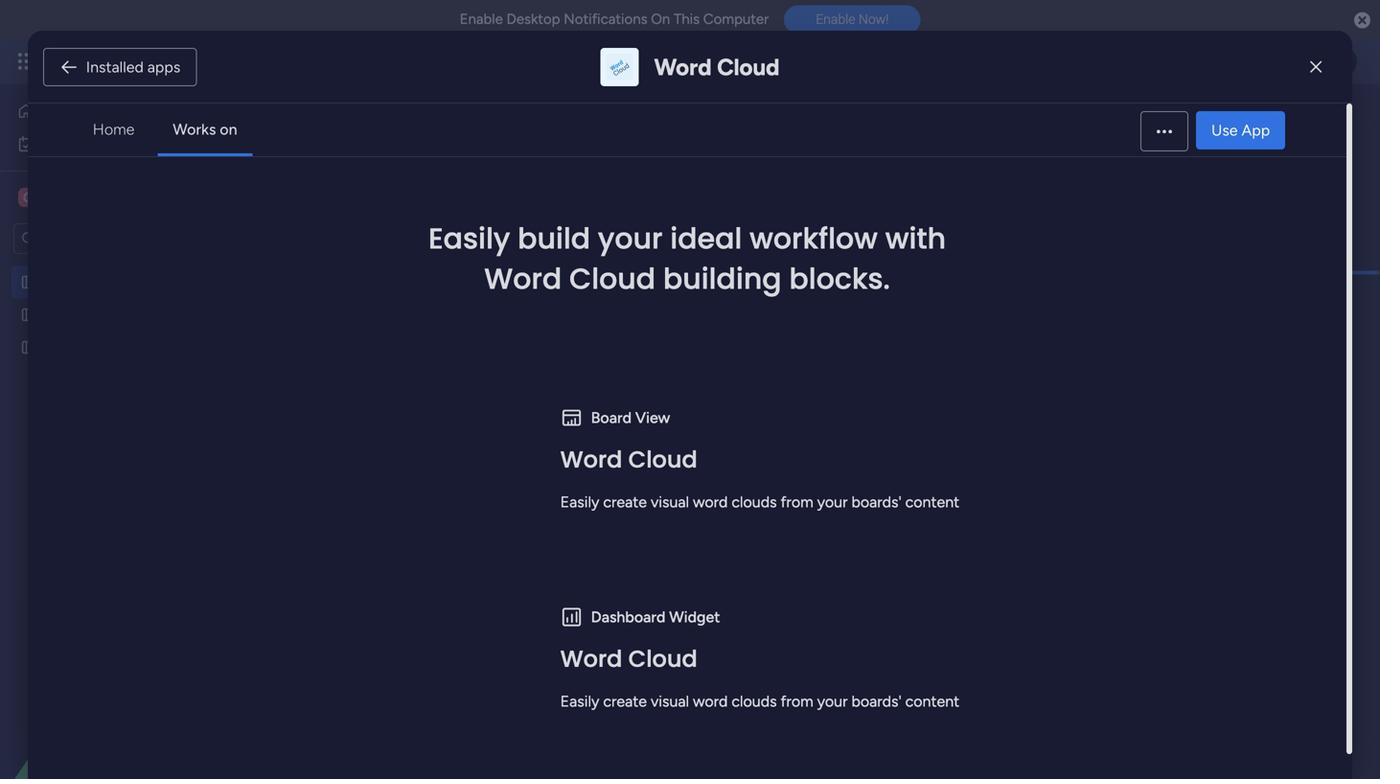 Task type: vqa. For each thing, say whether or not it's contained in the screenshot.
Stuck / 1 Project
no



Task type: describe. For each thing, give the bounding box(es) containing it.
enable for enable desktop notifications on this computer
[[460, 11, 503, 28]]

c button
[[13, 181, 187, 214]]

see more link
[[786, 143, 848, 162]]

here:
[[561, 145, 591, 162]]

my
[[44, 136, 63, 152]]

cloud down computer
[[717, 53, 780, 81]]

home button
[[77, 110, 150, 149]]

easily build your ideal workflow with word cloud building blocks.
[[429, 219, 946, 299]]

activity
[[1128, 113, 1174, 129]]

digital
[[291, 99, 387, 142]]

widget
[[473, 231, 515, 247]]

works on button
[[158, 110, 253, 149]]

2 public board image from the top
[[20, 306, 38, 324]]

use
[[1212, 121, 1238, 140]]

learn
[[293, 145, 327, 162]]

computer
[[704, 11, 769, 28]]

enable desktop notifications on this computer
[[460, 11, 769, 28]]

of
[[482, 145, 494, 162]]

collapse board header image
[[1332, 180, 1347, 196]]

boards' for board view
[[852, 493, 902, 512]]

templates
[[498, 145, 558, 162]]

from for view
[[781, 493, 814, 512]]

create for dashboard
[[603, 693, 647, 711]]

installed apps button
[[43, 48, 197, 86]]

use app
[[1212, 121, 1271, 140]]

view
[[636, 409, 670, 427]]

your inside 'easily build your ideal workflow with word cloud building blocks.'
[[598, 219, 663, 259]]

on
[[651, 11, 670, 28]]

easily for board
[[561, 493, 600, 512]]

from for widget
[[781, 693, 814, 711]]

workspace image
[[18, 187, 37, 208]]

visual for widget
[[651, 693, 689, 711]]

about
[[364, 145, 399, 162]]

on
[[220, 120, 237, 139]]

easily for dashboard
[[561, 693, 600, 711]]

app
[[1242, 121, 1271, 140]]

invite / 1 button
[[1219, 105, 1314, 136]]

my work option
[[12, 128, 233, 159]]

word for widget
[[693, 693, 728, 711]]

my work link
[[12, 128, 233, 159]]

content for widget
[[906, 693, 960, 711]]

use app button
[[1197, 111, 1286, 150]]

person button
[[624, 224, 707, 254]]

board
[[591, 409, 632, 427]]

https://youtu.be/9x6_kyyrn_e
[[595, 145, 779, 162]]

filter
[[743, 231, 773, 247]]

(dam)
[[702, 99, 800, 142]]

add widget
[[445, 231, 515, 247]]

create for board
[[603, 493, 647, 512]]

3 public board image from the top
[[20, 338, 38, 357]]

word cloud for board view
[[561, 444, 698, 476]]

word down board
[[561, 444, 623, 476]]

see
[[788, 144, 811, 161]]

enable for enable now!
[[816, 11, 856, 27]]

ideal
[[670, 219, 742, 259]]

works
[[173, 120, 216, 139]]

home option
[[12, 96, 233, 127]]

home link
[[12, 96, 233, 127]]



Task type: locate. For each thing, give the bounding box(es) containing it.
public board image
[[20, 273, 38, 291], [20, 306, 38, 324], [20, 338, 38, 357]]

cloud down dashboard widget on the bottom
[[629, 643, 698, 675]]

2 vertical spatial your
[[818, 693, 848, 711]]

0 vertical spatial your
[[598, 219, 663, 259]]

word cloud down board view
[[561, 444, 698, 476]]

1
[[1299, 113, 1305, 129]]

dapulse x slim image
[[1311, 56, 1322, 79]]

select product image
[[17, 52, 36, 71]]

2 easily create visual word clouds from your boards' content from the top
[[561, 693, 960, 711]]

1 horizontal spatial enable
[[816, 11, 856, 27]]

work inside option
[[66, 136, 95, 152]]

work right the my
[[66, 136, 95, 152]]

2 vertical spatial public board image
[[20, 338, 38, 357]]

c
[[23, 189, 33, 206]]

0 horizontal spatial home
[[42, 103, 79, 119]]

0 vertical spatial word cloud
[[654, 53, 780, 81]]

more
[[330, 145, 361, 162]]

1 vertical spatial word
[[693, 693, 728, 711]]

v2 search image
[[541, 228, 555, 250]]

1 vertical spatial visual
[[651, 693, 689, 711]]

work right monday in the left of the page
[[155, 50, 189, 72]]

apps
[[147, 58, 181, 76]]

1 word from the top
[[693, 493, 728, 512]]

create down dashboard
[[603, 693, 647, 711]]

1 horizontal spatial work
[[155, 50, 189, 72]]

word down v2 search icon
[[484, 259, 562, 299]]

word cloud
[[654, 53, 780, 81], [561, 444, 698, 476], [561, 643, 698, 675]]

1 vertical spatial management
[[484, 99, 694, 142]]

enable inside button
[[816, 11, 856, 27]]

easily create visual word clouds from your boards' content for view
[[561, 493, 960, 512]]

word down this
[[654, 53, 712, 81]]

asset
[[395, 99, 476, 142]]

work for monday
[[155, 50, 189, 72]]

clouds for dashboard widget
[[732, 693, 777, 711]]

1 vertical spatial work
[[66, 136, 95, 152]]

add
[[445, 231, 469, 247]]

content
[[906, 493, 960, 512], [906, 693, 960, 711]]

clouds for board view
[[732, 493, 777, 512]]

management for work
[[193, 50, 298, 72]]

build
[[518, 219, 591, 259]]

cloud
[[717, 53, 780, 81], [570, 259, 656, 299], [629, 444, 698, 476], [629, 643, 698, 675]]

1 vertical spatial word cloud
[[561, 444, 698, 476]]

option
[[0, 265, 244, 269]]

1 vertical spatial easily
[[561, 493, 600, 512]]

boards' for dashboard widget
[[852, 693, 902, 711]]

1 vertical spatial clouds
[[732, 693, 777, 711]]

2 boards' from the top
[[852, 693, 902, 711]]

workflow
[[750, 219, 878, 259]]

0 horizontal spatial enable
[[460, 11, 503, 28]]

1 horizontal spatial home
[[93, 120, 134, 139]]

enable now! button
[[784, 5, 921, 34]]

cloud down view
[[629, 444, 698, 476]]

activity button
[[1120, 105, 1211, 136]]

john smith image
[[1327, 46, 1358, 77]]

v2 ellipsis image
[[1157, 130, 1173, 146]]

monday
[[85, 50, 151, 72]]

blocks.
[[790, 259, 890, 299]]

work
[[155, 50, 189, 72], [66, 136, 95, 152]]

boards'
[[852, 493, 902, 512], [852, 693, 902, 711]]

lottie animation element
[[0, 586, 244, 780]]

cloud down 'search' field
[[570, 259, 656, 299]]

invite / 1
[[1254, 113, 1305, 129]]

0 horizontal spatial management
[[193, 50, 298, 72]]

1 content from the top
[[906, 493, 960, 512]]

desktop
[[507, 11, 560, 28]]

home inside home button
[[93, 120, 134, 139]]

your
[[598, 219, 663, 259], [818, 493, 848, 512], [818, 693, 848, 711]]

now!
[[859, 11, 889, 27]]

management
[[193, 50, 298, 72], [484, 99, 694, 142]]

1 create from the top
[[603, 493, 647, 512]]

word down dashboard
[[561, 643, 623, 675]]

0 vertical spatial management
[[193, 50, 298, 72]]

dashboard
[[591, 608, 666, 627]]

visual down dashboard widget on the bottom
[[651, 693, 689, 711]]

management up here:
[[484, 99, 694, 142]]

easily inside 'easily build your ideal workflow with word cloud building blocks.'
[[429, 219, 510, 259]]

2 from from the top
[[781, 693, 814, 711]]

word
[[693, 493, 728, 512], [693, 693, 728, 711]]

1 horizontal spatial management
[[484, 99, 694, 142]]

word
[[654, 53, 712, 81], [484, 259, 562, 299], [561, 444, 623, 476], [561, 643, 623, 675]]

this
[[403, 145, 425, 162]]

easily
[[429, 219, 510, 259], [561, 493, 600, 512], [561, 693, 600, 711]]

filter button
[[712, 224, 803, 254]]

installed apps
[[86, 58, 181, 76]]

word cloud for dashboard widget
[[561, 643, 698, 675]]

installed
[[86, 58, 144, 76]]

1 clouds from the top
[[732, 493, 777, 512]]

1 vertical spatial create
[[603, 693, 647, 711]]

notifications
[[564, 11, 648, 28]]

management for asset
[[484, 99, 694, 142]]

home inside "home" option
[[42, 103, 79, 119]]

works on
[[173, 120, 237, 139]]

more
[[815, 144, 846, 161]]

2 content from the top
[[906, 693, 960, 711]]

visual down view
[[651, 493, 689, 512]]

0 vertical spatial clouds
[[732, 493, 777, 512]]

1 vertical spatial home
[[93, 120, 134, 139]]

0 vertical spatial home
[[42, 103, 79, 119]]

this
[[674, 11, 700, 28]]

visual for view
[[651, 493, 689, 512]]

1 vertical spatial public board image
[[20, 306, 38, 324]]

with
[[886, 219, 946, 259]]

enable
[[460, 11, 503, 28], [816, 11, 856, 27]]

/
[[1291, 113, 1296, 129]]

2 clouds from the top
[[732, 693, 777, 711]]

1 visual from the top
[[651, 493, 689, 512]]

clouds
[[732, 493, 777, 512], [732, 693, 777, 711]]

app logo image
[[606, 54, 633, 81]]

word cloud down dashboard
[[561, 643, 698, 675]]

person
[[654, 231, 695, 247]]

1 enable from the left
[[460, 11, 503, 28]]

widget
[[670, 608, 720, 627]]

learn more about this package of templates here: https://youtu.be/9x6_kyyrn_e see more
[[293, 144, 846, 162]]

0 vertical spatial content
[[906, 493, 960, 512]]

0 vertical spatial from
[[781, 493, 814, 512]]

0 vertical spatial create
[[603, 493, 647, 512]]

1 boards' from the top
[[852, 493, 902, 512]]

enable now!
[[816, 11, 889, 27]]

2 word from the top
[[693, 693, 728, 711]]

create
[[603, 493, 647, 512], [603, 693, 647, 711]]

digital asset management (dam)
[[291, 99, 800, 142]]

create down board view
[[603, 493, 647, 512]]

work for my
[[66, 136, 95, 152]]

monday work management
[[85, 50, 298, 72]]

2 vertical spatial easily
[[561, 693, 600, 711]]

0 horizontal spatial work
[[66, 136, 95, 152]]

package
[[428, 145, 478, 162]]

board view
[[591, 409, 670, 427]]

2 create from the top
[[603, 693, 647, 711]]

content for view
[[906, 493, 960, 512]]

your for view
[[818, 493, 848, 512]]

management up on
[[193, 50, 298, 72]]

Search field
[[555, 226, 613, 252]]

0 vertical spatial easily create visual word clouds from your boards' content
[[561, 493, 960, 512]]

1 vertical spatial from
[[781, 693, 814, 711]]

Digital asset management (DAM) field
[[287, 99, 804, 142]]

home
[[42, 103, 79, 119], [93, 120, 134, 139]]

lottie animation image
[[0, 586, 244, 780]]

easily create visual word clouds from your boards' content for widget
[[561, 693, 960, 711]]

easily create visual word clouds from your boards' content
[[561, 493, 960, 512], [561, 693, 960, 711]]

0 vertical spatial work
[[155, 50, 189, 72]]

enable left desktop
[[460, 11, 503, 28]]

your for widget
[[818, 693, 848, 711]]

1 vertical spatial your
[[818, 493, 848, 512]]

1 vertical spatial content
[[906, 693, 960, 711]]

2 enable from the left
[[816, 11, 856, 27]]

2 vertical spatial word cloud
[[561, 643, 698, 675]]

from
[[781, 493, 814, 512], [781, 693, 814, 711]]

0 vertical spatial public board image
[[20, 273, 38, 291]]

enable left now!
[[816, 11, 856, 27]]

word cloud down computer
[[654, 53, 780, 81]]

0 vertical spatial visual
[[651, 493, 689, 512]]

my work
[[44, 136, 95, 152]]

0 vertical spatial easily
[[429, 219, 510, 259]]

visual
[[651, 493, 689, 512], [651, 693, 689, 711]]

0 vertical spatial boards'
[[852, 493, 902, 512]]

1 easily create visual word clouds from your boards' content from the top
[[561, 493, 960, 512]]

word for view
[[693, 493, 728, 512]]

1 from from the top
[[781, 493, 814, 512]]

cloud inside 'easily build your ideal workflow with word cloud building blocks.'
[[570, 259, 656, 299]]

building
[[663, 259, 782, 299]]

dapulse close image
[[1355, 11, 1371, 31]]

word inside 'easily build your ideal workflow with word cloud building blocks.'
[[484, 259, 562, 299]]

2 visual from the top
[[651, 693, 689, 711]]

1 vertical spatial easily create visual word clouds from your boards' content
[[561, 693, 960, 711]]

arrow down image
[[780, 227, 803, 250]]

0 vertical spatial word
[[693, 493, 728, 512]]

dashboard widget
[[591, 608, 720, 627]]

1 vertical spatial boards'
[[852, 693, 902, 711]]

1 public board image from the top
[[20, 273, 38, 291]]

add widget button
[[409, 223, 523, 254]]

list box
[[0, 262, 244, 623]]

invite
[[1254, 113, 1288, 129]]



